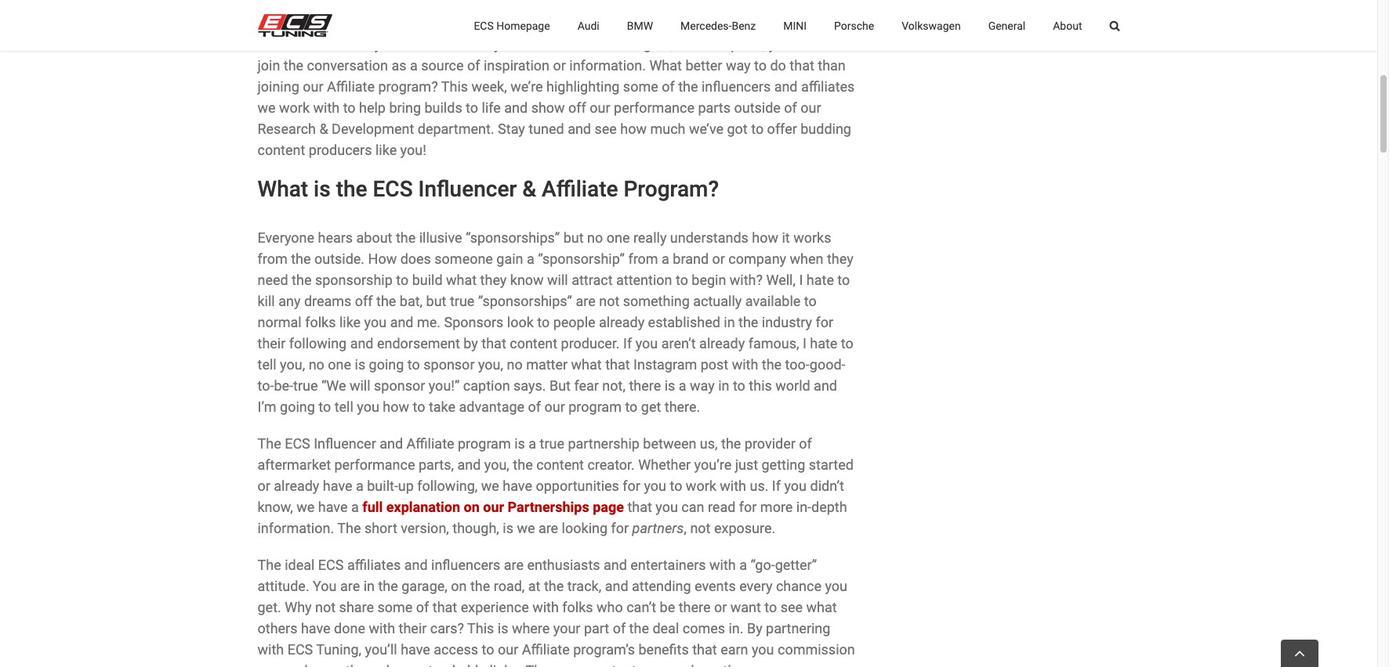 Task type: vqa. For each thing, say whether or not it's contained in the screenshot.
audi "link"
yes



Task type: locate. For each thing, give the bounding box(es) containing it.
0 vertical spatial if
[[623, 335, 632, 352]]

folks up following
[[305, 314, 336, 331]]

page
[[593, 499, 624, 516]]

0 vertical spatial in
[[724, 314, 735, 331]]

can't
[[627, 599, 656, 616]]

is
[[314, 177, 331, 202], [355, 356, 365, 373], [665, 378, 675, 394], [514, 436, 525, 452], [503, 520, 513, 537], [498, 621, 508, 637]]

to down '"we'
[[319, 399, 331, 415]]

mercedes-
[[681, 19, 732, 32]]

with inside the ecs influencer and affiliate program is a true partnership between us, the provider of aftermarket performance parts, and you, the content creator. whether you're just getting started or already have a built-up following, we have opportunities for you to work with us. if you didn't know, we have a
[[720, 478, 746, 494]]

0 horizontal spatial true
[[293, 378, 318, 394]]

"sponsorships"
[[466, 229, 560, 246], [478, 293, 572, 309]]

we up information.
[[297, 499, 315, 516]]

1 vertical spatial going
[[280, 399, 315, 415]]

2 horizontal spatial true
[[540, 436, 564, 452]]

0 vertical spatial hate
[[807, 272, 834, 288]]

1 horizontal spatial there
[[679, 599, 711, 616]]

influencer up illusive
[[418, 177, 517, 202]]

1 vertical spatial how
[[383, 399, 409, 415]]

2 vertical spatial what
[[806, 599, 837, 616]]

1 vertical spatial program
[[458, 436, 511, 452]]

if inside the ecs influencer and affiliate program is a true partnership between us, the provider of aftermarket performance parts, and you, the content creator. whether you're just getting started or already have a built-up following, we have opportunities for you to work with us. if you didn't know, we have a
[[772, 478, 781, 494]]

parts,
[[419, 457, 454, 473]]

1 horizontal spatial program
[[569, 399, 622, 415]]

enthusiasts
[[527, 557, 600, 574]]

no up "sponsorship" at the top left of page
[[587, 229, 603, 246]]

1 vertical spatial our
[[483, 499, 504, 516]]

bmw link
[[627, 0, 653, 51]]

0 vertical spatial will
[[547, 272, 568, 288]]

us.
[[750, 478, 769, 494]]

ecs up you
[[318, 557, 344, 574]]

1 vertical spatial folks
[[562, 599, 593, 616]]

mercedes-benz
[[681, 19, 756, 32]]

not inside the everyone hears about the illusive "sponsorships" but no one really understands how it works from the outside. how does someone gain a "sponsorship" from a brand or company when they need the sponsorship to build what they know will attract attention to begin with? well, i hate to kill any dreams off the bat, but true "sponsorships" are not something actually available to normal folks like you and me. sponsors look to people already established in the industry for their following and endorsement by that content producer. if you aren't already famous, i hate to tell you, no one is going to sponsor you, no matter what that instagram post with the too-good- to-be-true "we will sponsor you!" caption says. but fear not, there is a way in to this world and i'm going to tell you how to take advantage of our program to get there.
[[599, 293, 620, 309]]

be-
[[274, 378, 293, 394]]

through
[[346, 663, 394, 668]]

ecs inside the ecs influencer and affiliate program is a true partnership between us, the provider of aftermarket performance parts, and you, the content creator. whether you're just getting started or already have a built-up following, we have opportunities for you to work with us. if you didn't know, we have a
[[285, 436, 310, 452]]

0 vertical spatial there
[[629, 378, 661, 394]]

0 horizontal spatial from
[[258, 251, 288, 267]]

1 horizontal spatial we
[[481, 478, 499, 494]]

1 horizontal spatial if
[[772, 478, 781, 494]]

for right industry
[[816, 314, 834, 331]]

2 horizontal spatial already
[[699, 335, 745, 352]]

0 horizontal spatial but
[[426, 293, 446, 309]]

0 vertical spatial more
[[760, 499, 793, 516]]

sponsor left you!"
[[374, 378, 425, 394]]

is down advantage
[[514, 436, 525, 452]]

for inside the everyone hears about the illusive "sponsorships" but no one really understands how it works from the outside. how does someone gain a "sponsorship" from a brand or company when they need the sponsorship to build what they know will attract attention to begin with? well, i hate to kill any dreams off the bat, but true "sponsorships" are not something actually available to normal folks like you and me. sponsors look to people already established in the industry for their following and endorsement by that content producer. if you aren't already famous, i hate to tell you, no one is going to sponsor you, no matter what that instagram post with the too-good- to-be-true "we will sponsor you!" caption says. but fear not, there is a way in to this world and i'm going to tell you how to take advantage of our program to get there.
[[816, 314, 834, 331]]

work
[[686, 478, 716, 494]]

bmw
[[627, 19, 653, 32]]

more inside the ideal ecs affiliates and influencers are enthusiasts and entertainers with a "go-getter" attitude. you are in the garage, on the road, at the track, and attending events every chance you get. why not share some of that experience with folks who can't be there or want to see what others have done with their cars? this is where your part of the deal comes in. by partnering with ecs tuning, you'll have access to our affiliate program's benefits that earn you commission on purchases through your trackable links. the more content you produce, the
[[553, 663, 585, 668]]

a inside the ideal ecs affiliates and influencers are enthusiasts and entertainers with a "go-getter" attitude. you are in the garage, on the road, at the track, and attending events every chance you get. why not share some of that experience with folks who can't be there or want to see what others have done with their cars? this is where your part of the deal comes in. by partnering with ecs tuning, you'll have access to our affiliate program's benefits that earn you commission on purchases through your trackable links. the more content you produce, the
[[739, 557, 747, 574]]

or inside the ideal ecs affiliates and influencers are enthusiasts and entertainers with a "go-getter" attitude. you are in the garage, on the road, at the track, and attending events every chance you get. why not share some of that experience with folks who can't be there or want to see what others have done with their cars? this is where your part of the deal comes in. by partnering with ecs tuning, you'll have access to our affiliate program's benefits that earn you commission on purchases through your trackable links. the more content you produce, the
[[714, 599, 727, 616]]

available
[[745, 293, 801, 309]]

1 horizontal spatial tell
[[335, 399, 353, 415]]

your left part on the left bottom of page
[[553, 621, 580, 637]]

their down some
[[399, 621, 427, 637]]

their down normal
[[258, 335, 286, 352]]

will
[[547, 272, 568, 288], [350, 378, 371, 394]]

there.
[[665, 399, 700, 415]]

fear
[[574, 378, 599, 394]]

1 vertical spatial i
[[803, 335, 807, 352]]

is inside the ideal ecs affiliates and influencers are enthusiasts and entertainers with a "go-getter" attitude. you are in the garage, on the road, at the track, and attending events every chance you get. why not share some of that experience with folks who can't be there or want to see what others have done with their cars? this is where your part of the deal comes in. by partnering with ecs tuning, you'll have access to our affiliate program's benefits that earn you commission on purchases through your trackable links. the more content you produce, the
[[498, 621, 508, 637]]

affiliate
[[542, 177, 618, 202], [406, 436, 454, 452], [522, 642, 570, 658]]

events
[[695, 578, 736, 595]]

on down others
[[258, 663, 273, 668]]

we inside that you can read for more in-depth information. the short version, though, is we are looking for
[[517, 520, 535, 537]]

we up the full explanation on our partnerships page
[[481, 478, 499, 494]]

1 horizontal spatial will
[[547, 272, 568, 288]]

or inside the ecs influencer and affiliate program is a true partnership between us, the provider of aftermarket performance parts, and you, the content creator. whether you're just getting started or already have a built-up following, we have opportunities for you to work with us. if you didn't know, we have a
[[258, 478, 270, 494]]

already up producer.
[[599, 314, 645, 331]]

are inside that you can read for more in-depth information. the short version, though, is we are looking for
[[539, 520, 558, 537]]

0 vertical spatial one
[[607, 229, 630, 246]]

what up the fear
[[571, 356, 602, 373]]

0 vertical spatial program
[[569, 399, 622, 415]]

the up hears
[[336, 177, 367, 202]]

can
[[682, 499, 704, 516]]

there up comes
[[679, 599, 711, 616]]

but
[[563, 229, 584, 246], [426, 293, 446, 309]]

and
[[390, 314, 414, 331], [350, 335, 374, 352], [814, 378, 837, 394], [380, 436, 403, 452], [457, 457, 481, 473], [404, 557, 428, 574], [604, 557, 627, 574], [605, 578, 628, 595]]

attending
[[632, 578, 691, 595]]

have down why in the bottom of the page
[[301, 621, 331, 637]]

aren't
[[661, 335, 696, 352]]

are down 'partnerships' at the bottom of page
[[539, 520, 558, 537]]

2 vertical spatial in
[[364, 578, 375, 595]]

folks inside the ideal ecs affiliates and influencers are enthusiasts and entertainers with a "go-getter" attitude. you are in the garage, on the road, at the track, and attending events every chance you get. why not share some of that experience with folks who can't be there or want to see what others have done with their cars? this is where your part of the deal comes in. by partnering with ecs tuning, you'll have access to our affiliate program's benefits that earn you commission on purchases through your trackable links. the more content you produce, the
[[562, 599, 593, 616]]

0 vertical spatial content
[[510, 335, 557, 352]]

folks down track,
[[562, 599, 593, 616]]

1 horizontal spatial their
[[399, 621, 427, 637]]

the
[[336, 177, 367, 202], [396, 229, 416, 246], [291, 251, 311, 267], [292, 272, 312, 288], [376, 293, 396, 309], [739, 314, 758, 331], [762, 356, 782, 373], [721, 436, 741, 452], [513, 457, 533, 473], [378, 578, 398, 595], [470, 578, 490, 595], [544, 578, 564, 595], [629, 621, 649, 637]]

for down the page
[[611, 520, 629, 537]]

produce,
[[666, 663, 720, 668]]

whether
[[638, 457, 691, 473]]

true up opportunities
[[540, 436, 564, 452]]

you'll
[[365, 642, 397, 658]]

too-
[[785, 356, 810, 373]]

that right the "by"
[[482, 335, 506, 352]]

for
[[816, 314, 834, 331], [623, 478, 640, 494], [739, 499, 757, 516], [611, 520, 629, 537]]

1 from from the left
[[258, 251, 288, 267]]

tell down '"we'
[[335, 399, 353, 415]]

0 horizontal spatial not
[[315, 599, 336, 616]]

dreams
[[304, 293, 351, 309]]

to down 'whether'
[[670, 478, 682, 494]]

0 vertical spatial folks
[[305, 314, 336, 331]]

2 vertical spatial we
[[517, 520, 535, 537]]

one left really
[[607, 229, 630, 246]]

sponsorship
[[315, 272, 393, 288]]

our inside the everyone hears about the illusive "sponsorships" but no one really understands how it works from the outside. how does someone gain a "sponsorship" from a brand or company when they need the sponsorship to build what they know will attract attention to begin with? well, i hate to kill any dreams off the bat, but true "sponsorships" are not something actually available to normal folks like you and me. sponsors look to people already established in the industry for their following and endorsement by that content producer. if you aren't already famous, i hate to tell you, no one is going to sponsor you, no matter what that instagram post with the too-good- to-be-true "we will sponsor you!" caption says. but fear not, there is a way in to this world and i'm going to tell you how to take advantage of our program to get there.
[[544, 399, 565, 415]]

content down program's
[[589, 663, 636, 668]]

program down advantage
[[458, 436, 511, 452]]

ecs left the homepage
[[474, 19, 494, 32]]

1 vertical spatial their
[[399, 621, 427, 637]]

ecs up aftermarket
[[285, 436, 310, 452]]

1 horizontal spatial already
[[599, 314, 645, 331]]

read
[[708, 499, 736, 516]]

ecs up the purchases
[[287, 642, 313, 658]]

going down endorsement
[[369, 356, 404, 373]]

influencer
[[418, 177, 517, 202], [314, 436, 376, 452]]

1 horizontal spatial what
[[571, 356, 602, 373]]

want
[[730, 599, 761, 616]]

1 horizontal spatial but
[[563, 229, 584, 246]]

established
[[648, 314, 720, 331]]

see
[[781, 599, 803, 616]]

in right 'way'
[[718, 378, 729, 394]]

0 horizontal spatial their
[[258, 335, 286, 352]]

2 vertical spatial on
[[258, 663, 273, 668]]

affiliate right & on the top left
[[542, 177, 618, 202]]

what right see at the right of the page
[[806, 599, 837, 616]]

to right the well, at right
[[838, 272, 850, 288]]

homepage
[[496, 19, 550, 32]]

1 vertical spatial hate
[[810, 335, 838, 352]]

the up some
[[378, 578, 398, 595]]

mercedes-benz link
[[681, 0, 756, 51]]

1 vertical spatial but
[[426, 293, 446, 309]]

that up partners
[[627, 499, 652, 516]]

not down attract
[[599, 293, 620, 309]]

attitude.
[[258, 578, 309, 595]]

1 vertical spatial we
[[297, 499, 315, 516]]

affiliate down the where
[[522, 642, 570, 658]]

already down aftermarket
[[274, 478, 319, 494]]

people
[[553, 314, 596, 331]]

0 horizontal spatial will
[[350, 378, 371, 394]]

1 vertical spatial content
[[536, 457, 584, 473]]

0 vertical spatial affiliate
[[542, 177, 618, 202]]

1 horizontal spatial from
[[628, 251, 658, 267]]

be
[[660, 599, 675, 616]]

"sponsorships" down know
[[478, 293, 572, 309]]

of right part on the left bottom of page
[[613, 621, 626, 637]]

1 vertical spatial or
[[258, 478, 270, 494]]

one up '"we'
[[328, 356, 351, 373]]

0 vertical spatial what
[[446, 272, 477, 288]]

the up 'partnerships' at the bottom of page
[[513, 457, 533, 473]]

your right through
[[398, 663, 425, 668]]

following
[[289, 335, 347, 352]]

full
[[362, 499, 383, 516]]

or down understands
[[712, 251, 725, 267]]

illusive
[[419, 229, 462, 246]]

0 horizontal spatial one
[[328, 356, 351, 373]]

are down attract
[[576, 293, 596, 309]]

is down full explanation on our partnerships page link
[[503, 520, 513, 537]]

1 vertical spatial one
[[328, 356, 351, 373]]

0 vertical spatial on
[[464, 499, 480, 516]]

at
[[528, 578, 541, 595]]

is right what in the top of the page
[[314, 177, 331, 202]]

you're
[[694, 457, 732, 473]]

2 vertical spatial true
[[540, 436, 564, 452]]

there inside the ideal ecs affiliates and influencers are enthusiasts and entertainers with a "go-getter" attitude. you are in the garage, on the road, at the track, and attending events every chance you get. why not share some of that experience with folks who can't be there or want to see what others have done with their cars? this is where your part of the deal comes in. by partnering with ecs tuning, you'll have access to our affiliate program's benefits that earn you commission on purchases through your trackable links. the more content you produce, the
[[679, 599, 711, 616]]

not
[[599, 293, 620, 309], [690, 520, 711, 537], [315, 599, 336, 616]]

for inside the ecs influencer and affiliate program is a true partnership between us, the provider of aftermarket performance parts, and you, the content creator. whether you're just getting started or already have a built-up following, we have opportunities for you to work with us. if you didn't know, we have a
[[623, 478, 640, 494]]

depth
[[811, 499, 847, 516]]

sponsor
[[424, 356, 475, 373], [374, 378, 425, 394]]

1 horizontal spatial they
[[827, 251, 853, 267]]

program?
[[624, 177, 719, 202]]

of inside the ecs influencer and affiliate program is a true partnership between us, the provider of aftermarket performance parts, and you, the content creator. whether you're just getting started or already have a built-up following, we have opportunities for you to work with us. if you didn't know, we have a
[[799, 436, 812, 452]]

2 vertical spatial content
[[589, 663, 636, 668]]

good-
[[810, 356, 846, 373]]

our up though, at the left bottom of the page
[[483, 499, 504, 516]]

someone
[[435, 251, 493, 267]]

you up partners
[[656, 499, 678, 516]]

endorsement
[[377, 335, 460, 352]]

0 vertical spatial or
[[712, 251, 725, 267]]

normal
[[258, 314, 302, 331]]

to right look on the left
[[537, 314, 550, 331]]

ecs
[[474, 19, 494, 32], [373, 177, 413, 202], [285, 436, 310, 452], [318, 557, 344, 574], [287, 642, 313, 658]]

says.
[[514, 378, 546, 394]]

going down be-
[[280, 399, 315, 415]]

to
[[396, 272, 409, 288], [676, 272, 688, 288], [838, 272, 850, 288], [804, 293, 817, 309], [537, 314, 550, 331], [841, 335, 854, 352], [408, 356, 420, 373], [733, 378, 745, 394], [319, 399, 331, 415], [413, 399, 425, 415], [625, 399, 638, 415], [670, 478, 682, 494], [765, 599, 777, 616], [482, 642, 494, 658]]

section
[[922, 0, 1120, 53]]

a left "go-
[[739, 557, 747, 574]]

know
[[510, 272, 544, 288]]

2 vertical spatial affiliate
[[522, 642, 570, 658]]

done
[[334, 621, 365, 637]]

that you can read for more in-depth information. the short version, though, is we are looking for
[[258, 499, 847, 537]]

2 vertical spatial not
[[315, 599, 336, 616]]

already
[[599, 314, 645, 331], [699, 335, 745, 352], [274, 478, 319, 494]]

are inside the everyone hears about the illusive "sponsorships" but no one really understands how it works from the outside. how does someone gain a "sponsorship" from a brand or company when they need the sponsorship to build what they know will attract attention to begin with? well, i hate to kill any dreams off the bat, but true "sponsorships" are not something actually available to normal folks like you and me. sponsors look to people already established in the industry for their following and endorsement by that content producer. if you aren't already famous, i hate to tell you, no one is going to sponsor you, no matter what that instagram post with the too-good- to-be-true "we will sponsor you!" caption says. but fear not, there is a way in to this world and i'm going to tell you how to take advantage of our program to get there.
[[576, 293, 596, 309]]

the up attitude.
[[258, 557, 281, 574]]

1 horizontal spatial your
[[553, 621, 580, 637]]

this
[[749, 378, 772, 394]]

what
[[446, 272, 477, 288], [571, 356, 602, 373], [806, 599, 837, 616]]

what is the ecs influencer & affiliate program?
[[258, 177, 719, 202]]

1 vertical spatial already
[[699, 335, 745, 352]]

with up this
[[732, 356, 758, 373]]

there up get
[[629, 378, 661, 394]]

producer.
[[561, 335, 620, 352]]

1 horizontal spatial not
[[599, 293, 620, 309]]

0 horizontal spatial already
[[274, 478, 319, 494]]

is inside the ecs influencer and affiliate program is a true partnership between us, the provider of aftermarket performance parts, and you, the content creator. whether you're just getting started or already have a built-up following, we have opportunities for you to work with us. if you didn't know, we have a
[[514, 436, 525, 452]]

1 horizontal spatial more
[[760, 499, 793, 516]]

our up the links.
[[498, 642, 518, 658]]

1 vertical spatial there
[[679, 599, 711, 616]]

0 vertical spatial but
[[563, 229, 584, 246]]

general link
[[988, 0, 1026, 51]]

mini
[[783, 19, 807, 32]]

2 horizontal spatial what
[[806, 599, 837, 616]]

how left take
[[383, 399, 409, 415]]

how
[[368, 251, 397, 267]]

sponsor up you!"
[[424, 356, 475, 373]]

1 vertical spatial your
[[398, 663, 425, 668]]

hate down when
[[807, 272, 834, 288]]

1 horizontal spatial influencer
[[418, 177, 517, 202]]

of up the getting
[[799, 436, 812, 452]]

their inside the ideal ecs affiliates and influencers are enthusiasts and entertainers with a "go-getter" attitude. you are in the garage, on the road, at the track, and attending events every chance you get. why not share some of that experience with folks who can't be there or want to see what others have done with their cars? this is where your part of the deal comes in. by partnering with ecs tuning, you'll have access to our affiliate program's benefits that earn you commission on purchases through your trackable links. the more content you produce, the
[[399, 621, 427, 637]]

getting
[[762, 457, 805, 473]]

that up not, at left
[[605, 356, 630, 373]]

we
[[481, 478, 499, 494], [297, 499, 315, 516], [517, 520, 535, 537]]

in down the affiliates
[[364, 578, 375, 595]]

0 horizontal spatial tell
[[258, 356, 276, 373]]

1 vertical spatial influencer
[[314, 436, 376, 452]]

in.
[[729, 621, 744, 637]]

sponsors
[[444, 314, 504, 331]]

to down this
[[482, 642, 494, 658]]

or up know,
[[258, 478, 270, 494]]

company
[[729, 251, 786, 267]]

like
[[339, 314, 361, 331]]

what down someone
[[446, 272, 477, 288]]

2 horizontal spatial not
[[690, 520, 711, 537]]

with up the read
[[720, 478, 746, 494]]

1 horizontal spatial going
[[369, 356, 404, 373]]

how left it
[[752, 229, 778, 246]]

2 horizontal spatial we
[[517, 520, 535, 537]]

well,
[[766, 272, 796, 288]]

any
[[278, 293, 301, 309]]

0 horizontal spatial they
[[480, 272, 507, 288]]

0 horizontal spatial program
[[458, 436, 511, 452]]

1 horizontal spatial folks
[[562, 599, 593, 616]]

with up you'll
[[369, 621, 395, 637]]

0 horizontal spatial if
[[623, 335, 632, 352]]

0 horizontal spatial influencer
[[314, 436, 376, 452]]

in down the actually
[[724, 314, 735, 331]]

brand
[[673, 251, 709, 267]]

the left short
[[337, 520, 361, 537]]

more inside that you can read for more in-depth information. the short version, though, is we are looking for
[[760, 499, 793, 516]]

2 vertical spatial or
[[714, 599, 727, 616]]

no up says. at the bottom of page
[[507, 356, 523, 373]]

you, up full explanation on our partnerships page link
[[484, 457, 510, 473]]

1 vertical spatial what
[[571, 356, 602, 373]]

the right at
[[544, 578, 564, 595]]

a
[[527, 251, 535, 267], [662, 251, 669, 267], [679, 378, 686, 394], [529, 436, 536, 452], [356, 478, 364, 494], [351, 499, 359, 516], [739, 557, 747, 574]]

2 vertical spatial our
[[498, 642, 518, 658]]

not right ,
[[690, 520, 711, 537]]

our inside the ideal ecs affiliates and influencers are enthusiasts and entertainers with a "go-getter" attitude. you are in the garage, on the road, at the track, and attending events every chance you get. why not share some of that experience with folks who can't be there or want to see what others have done with their cars? this is where your part of the deal comes in. by partnering with ecs tuning, you'll have access to our affiliate program's benefits that earn you commission on purchases through your trackable links. the more content you produce, the
[[498, 642, 518, 658]]

0 vertical spatial our
[[544, 399, 565, 415]]

road,
[[494, 578, 525, 595]]



Task type: describe. For each thing, give the bounding box(es) containing it.
0 horizontal spatial no
[[309, 356, 324, 373]]

a left brand
[[662, 251, 669, 267]]

benz
[[732, 19, 756, 32]]

something
[[623, 293, 690, 309]]

between
[[643, 436, 697, 452]]

the up any
[[292, 272, 312, 288]]

built-
[[367, 478, 398, 494]]

get
[[641, 399, 661, 415]]

have right you'll
[[401, 642, 430, 658]]

you down off
[[364, 314, 387, 331]]

are up share
[[340, 578, 360, 595]]

the down famous,
[[762, 356, 782, 373]]

to left see at the right of the page
[[765, 599, 777, 616]]

influencer inside the ecs influencer and affiliate program is a true partnership between us, the provider of aftermarket performance parts, and you, the content creator. whether you're just getting started or already have a built-up following, we have opportunities for you to work with us. if you didn't know, we have a
[[314, 436, 376, 452]]

program inside the ecs influencer and affiliate program is a true partnership between us, the provider of aftermarket performance parts, and you, the content creator. whether you're just getting started or already have a built-up following, we have opportunities for you to work with us. if you didn't know, we have a
[[458, 436, 511, 452]]

a left 'way'
[[679, 378, 686, 394]]

getter"
[[775, 557, 817, 574]]

"sponsorship"
[[538, 251, 625, 267]]

off
[[355, 293, 373, 309]]

opportunities
[[536, 478, 619, 494]]

porsche link
[[834, 0, 874, 51]]

i'm
[[258, 399, 276, 415]]

by
[[747, 621, 763, 637]]

entertainers
[[631, 557, 706, 574]]

0 horizontal spatial what
[[446, 272, 477, 288]]

,
[[684, 520, 687, 537]]

you down benefits at left
[[640, 663, 662, 668]]

1 horizontal spatial true
[[450, 293, 475, 309]]

information.
[[258, 520, 334, 537]]

the right the links.
[[526, 663, 549, 668]]

1 vertical spatial sponsor
[[374, 378, 425, 394]]

you up "in-"
[[784, 478, 807, 494]]

audi
[[578, 19, 600, 32]]

the ecs influencer and affiliate program is a true partnership between us, the provider of aftermarket performance parts, and you, the content creator. whether you're just getting started or already have a built-up following, we have opportunities for you to work with us. if you didn't know, we have a
[[258, 436, 854, 516]]

you, inside the ecs influencer and affiliate program is a true partnership between us, the provider of aftermarket performance parts, and you, the content creator. whether you're just getting started or already have a built-up following, we have opportunities for you to work with us. if you didn't know, we have a
[[484, 457, 510, 473]]

commission
[[778, 642, 855, 658]]

that up cars?
[[433, 599, 457, 616]]

program's
[[573, 642, 635, 658]]

get.
[[258, 599, 281, 616]]

0 vertical spatial going
[[369, 356, 404, 373]]

industry
[[762, 314, 812, 331]]

outside.
[[314, 251, 365, 267]]

trackable
[[428, 663, 486, 668]]

affiliate inside the ideal ecs affiliates and influencers are enthusiasts and entertainers with a "go-getter" attitude. you are in the garage, on the road, at the track, and attending events every chance you get. why not share some of that experience with folks who can't be there or want to see what others have done with their cars? this is where your part of the deal comes in. by partnering with ecs tuning, you'll have access to our affiliate program's benefits that earn you commission on purchases through your trackable links. the more content you produce, the
[[522, 642, 570, 658]]

exposure.
[[714, 520, 775, 537]]

1 horizontal spatial one
[[607, 229, 630, 246]]

looking
[[562, 520, 608, 537]]

not,
[[602, 378, 626, 394]]

ecs tuning logo image
[[258, 14, 332, 37]]

deal
[[653, 621, 679, 637]]

garage,
[[402, 578, 448, 595]]

the inside that you can read for more in-depth information. the short version, though, is we are looking for
[[337, 520, 361, 537]]

general
[[988, 19, 1026, 32]]

content inside the ecs influencer and affiliate program is a true partnership between us, the provider of aftermarket performance parts, and you, the content creator. whether you're just getting started or already have a built-up following, we have opportunities for you to work with us. if you didn't know, we have a
[[536, 457, 584, 473]]

1 vertical spatial tell
[[335, 399, 353, 415]]

just
[[735, 457, 758, 473]]

in inside the ideal ecs affiliates and influencers are enthusiasts and entertainers with a "go-getter" attitude. you are in the garage, on the road, at the track, and attending events every chance you get. why not share some of that experience with folks who can't be there or want to see what others have done with their cars? this is where your part of the deal comes in. by partnering with ecs tuning, you'll have access to our affiliate program's benefits that earn you commission on purchases through your trackable links. the more content you produce, the
[[364, 578, 375, 595]]

to down endorsement
[[408, 356, 420, 373]]

is down "like"
[[355, 356, 365, 373]]

earn
[[721, 642, 748, 658]]

to up good-
[[841, 335, 854, 352]]

1 vertical spatial "sponsorships"
[[478, 293, 572, 309]]

there inside the everyone hears about the illusive "sponsorships" but no one really understands how it works from the outside. how does someone gain a "sponsorship" from a brand or company when they need the sponsorship to build what they know will attract attention to begin with? well, i hate to kill any dreams off the bat, but true "sponsorships" are not something actually available to normal folks like you and me. sponsors look to people already established in the industry for their following and endorsement by that content producer. if you aren't already famous, i hate to tell you, no one is going to sponsor you, no matter what that instagram post with the too-good- to-be-true "we will sponsor you!" caption says. but fear not, there is a way in to this world and i'm going to tell you how to take advantage of our program to get there.
[[629, 378, 661, 394]]

you right chance
[[825, 578, 847, 595]]

you up instagram
[[636, 335, 658, 352]]

0 vertical spatial already
[[599, 314, 645, 331]]

the down the can't
[[629, 621, 649, 637]]

volkswagen link
[[902, 0, 961, 51]]

1 vertical spatial they
[[480, 272, 507, 288]]

cars?
[[430, 621, 464, 637]]

who
[[597, 599, 623, 616]]

what
[[258, 177, 308, 202]]

not inside the ideal ecs affiliates and influencers are enthusiasts and entertainers with a "go-getter" attitude. you are in the garage, on the road, at the track, and attending events every chance you get. why not share some of that experience with folks who can't be there or want to see what others have done with their cars? this is where your part of the deal comes in. by partnering with ecs tuning, you'll have access to our affiliate program's benefits that earn you commission on purchases through your trackable links. the more content you produce, the
[[315, 599, 336, 616]]

with inside the everyone hears about the illusive "sponsorships" but no one really understands how it works from the outside. how does someone gain a "sponsorship" from a brand or company when they need the sponsorship to build what they know will attract attention to begin with? well, i hate to kill any dreams off the bat, but true "sponsorships" are not something actually available to normal folks like you and me. sponsors look to people already established in the industry for their following and endorsement by that content producer. if you aren't already famous, i hate to tell you, no one is going to sponsor you, no matter what that instagram post with the too-good- to-be-true "we will sponsor you!" caption says. but fear not, there is a way in to this world and i'm going to tell you how to take advantage of our program to get there.
[[732, 356, 758, 373]]

with down at
[[532, 599, 559, 616]]

the right off
[[376, 293, 396, 309]]

content inside the everyone hears about the illusive "sponsorships" but no one really understands how it works from the outside. how does someone gain a "sponsorship" from a brand or company when they need the sponsorship to build what they know will attract attention to begin with? well, i hate to kill any dreams off the bat, but true "sponsorships" are not something actually available to normal folks like you and me. sponsors look to people already established in the industry for their following and endorsement by that content producer. if you aren't already famous, i hate to tell you, no one is going to sponsor you, no matter what that instagram post with the too-good- to-be-true "we will sponsor you!" caption says. but fear not, there is a way in to this world and i'm going to tell you how to take advantage of our program to get there.
[[510, 335, 557, 352]]

what inside the ideal ecs affiliates and influencers are enthusiasts and entertainers with a "go-getter" attitude. you are in the garage, on the road, at the track, and attending events every chance you get. why not share some of that experience with folks who can't be there or want to see what others have done with their cars? this is where your part of the deal comes in. by partnering with ecs tuning, you'll have access to our affiliate program's benefits that earn you commission on purchases through your trackable links. the more content you produce, the
[[806, 599, 837, 616]]

their inside the everyone hears about the illusive "sponsorships" but no one really understands how it works from the outside. how does someone gain a "sponsorship" from a brand or company when they need the sponsorship to build what they know will attract attention to begin with? well, i hate to kill any dreams off the bat, but true "sponsorships" are not something actually available to normal folks like you and me. sponsors look to people already established in the industry for their following and endorsement by that content producer. if you aren't already famous, i hate to tell you, no one is going to sponsor you, no matter what that instagram post with the too-good- to-be-true "we will sponsor you!" caption says. but fear not, there is a way in to this world and i'm going to tell you how to take advantage of our program to get there.
[[258, 335, 286, 352]]

0 vertical spatial influencer
[[418, 177, 517, 202]]

the right us,
[[721, 436, 741, 452]]

folks inside the everyone hears about the illusive "sponsorships" but no one really understands how it works from the outside. how does someone gain a "sponsorship" from a brand or company when they need the sponsorship to build what they know will attract attention to begin with? well, i hate to kill any dreams off the bat, but true "sponsorships" are not something actually available to normal folks like you and me. sponsors look to people already established in the industry for their following and endorsement by that content producer. if you aren't already famous, i hate to tell you, no one is going to sponsor you, no matter what that instagram post with the too-good- to-be-true "we will sponsor you!" caption says. but fear not, there is a way in to this world and i'm going to tell you how to take advantage of our program to get there.
[[305, 314, 336, 331]]

to left get
[[625, 399, 638, 415]]

the up does
[[396, 229, 416, 246]]

2 from from the left
[[628, 251, 658, 267]]

partnership
[[568, 436, 640, 452]]

the down influencers
[[470, 578, 490, 595]]

0 vertical spatial i
[[799, 272, 803, 288]]

you up performance
[[357, 399, 379, 415]]

you, up be-
[[280, 356, 305, 373]]

build
[[412, 272, 443, 288]]

of inside the everyone hears about the illusive "sponsorships" but no one really understands how it works from the outside. how does someone gain a "sponsorship" from a brand or company when they need the sponsorship to build what they know will attract attention to begin with? well, i hate to kill any dreams off the bat, but true "sponsorships" are not something actually available to normal folks like you and me. sponsors look to people already established in the industry for their following and endorsement by that content producer. if you aren't already famous, i hate to tell you, no one is going to sponsor you, no matter what that instagram post with the too-good- to-be-true "we will sponsor you!" caption says. but fear not, there is a way in to this world and i'm going to tell you how to take advantage of our program to get there.
[[528, 399, 541, 415]]

world
[[776, 378, 810, 394]]

have up full explanation on our partnerships page link
[[503, 478, 532, 494]]

0 vertical spatial they
[[827, 251, 853, 267]]

begin
[[692, 272, 726, 288]]

to inside the ecs influencer and affiliate program is a true partnership between us, the provider of aftermarket performance parts, and you, the content creator. whether you're just getting started or already have a built-up following, we have opportunities for you to work with us. if you didn't know, we have a
[[670, 478, 682, 494]]

ecs inside ecs homepage link
[[474, 19, 494, 32]]

0 vertical spatial "sponsorships"
[[466, 229, 560, 246]]

you
[[313, 578, 337, 595]]

works
[[793, 229, 831, 246]]

audi link
[[578, 0, 600, 51]]

version,
[[401, 520, 449, 537]]

1 vertical spatial on
[[451, 578, 467, 595]]

1 vertical spatial in
[[718, 378, 729, 394]]

0 vertical spatial how
[[752, 229, 778, 246]]

short
[[364, 520, 397, 537]]

"go-
[[751, 557, 775, 574]]

have left full
[[318, 499, 348, 516]]

links.
[[490, 663, 522, 668]]

attention
[[616, 272, 672, 288]]

1 vertical spatial will
[[350, 378, 371, 394]]

partnerships
[[508, 499, 589, 516]]

look
[[507, 314, 534, 331]]

0 vertical spatial sponsor
[[424, 356, 475, 373]]

you down by
[[752, 642, 774, 658]]

track,
[[567, 578, 601, 595]]

2 horizontal spatial no
[[587, 229, 603, 246]]

a down says. at the bottom of page
[[529, 436, 536, 452]]

already inside the ecs influencer and affiliate program is a true partnership between us, the provider of aftermarket performance parts, and you, the content creator. whether you're just getting started or already have a built-up following, we have opportunities for you to work with us. if you didn't know, we have a
[[274, 478, 319, 494]]

that up the produce, at the bottom
[[692, 642, 717, 658]]

creator.
[[588, 457, 635, 473]]

about link
[[1053, 0, 1082, 51]]

are up road,
[[504, 557, 524, 574]]

take
[[429, 399, 456, 415]]

1 vertical spatial not
[[690, 520, 711, 537]]

you, up caption
[[478, 356, 503, 373]]

you inside that you can read for more in-depth information. the short version, though, is we are looking for
[[656, 499, 678, 516]]

or inside the everyone hears about the illusive "sponsorships" but no one really understands how it works from the outside. how does someone gain a "sponsorship" from a brand or company when they need the sponsorship to build what they know will attract attention to begin with? well, i hate to kill any dreams off the bat, but true "sponsorships" are not something actually available to normal folks like you and me. sponsors look to people already established in the industry for their following and endorsement by that content producer. if you aren't already famous, i hate to tell you, no one is going to sponsor you, no matter what that instagram post with the too-good- to-be-true "we will sponsor you!" caption says. but fear not, there is a way in to this world and i'm going to tell you how to take advantage of our program to get there.
[[712, 251, 725, 267]]

volkswagen
[[902, 19, 961, 32]]

way
[[690, 378, 715, 394]]

ecs homepage
[[474, 19, 550, 32]]

0 vertical spatial tell
[[258, 356, 276, 373]]

&
[[522, 177, 536, 202]]

the ideal ecs affiliates and influencers are enthusiasts and entertainers with a "go-getter" attitude. you are in the garage, on the road, at the track, and attending events every chance you get. why not share some of that experience with folks who can't be there or want to see what others have done with their cars? this is where your part of the deal comes in. by partnering with ecs tuning, you'll have access to our affiliate program's benefits that earn you commission on purchases through your trackable links. the more content you produce, the
[[258, 557, 857, 668]]

chance
[[776, 578, 822, 595]]

with down others
[[258, 642, 284, 658]]

the inside the ecs influencer and affiliate program is a true partnership between us, the provider of aftermarket performance parts, and you, the content creator. whether you're just getting started or already have a built-up following, we have opportunities for you to work with us. if you didn't know, we have a
[[258, 436, 281, 452]]

why
[[285, 599, 312, 616]]

to down brand
[[676, 272, 688, 288]]

that inside that you can read for more in-depth information. the short version, though, is we are looking for
[[627, 499, 652, 516]]

a left built-
[[356, 478, 364, 494]]

with up events
[[710, 557, 736, 574]]

1 horizontal spatial no
[[507, 356, 523, 373]]

everyone
[[258, 229, 314, 246]]

access
[[434, 642, 478, 658]]

have down performance
[[323, 478, 352, 494]]

to left take
[[413, 399, 425, 415]]

to-
[[258, 378, 274, 394]]

to up industry
[[804, 293, 817, 309]]

is inside that you can read for more in-depth information. the short version, though, is we are looking for
[[503, 520, 513, 537]]

affiliate inside the ecs influencer and affiliate program is a true partnership between us, the provider of aftermarket performance parts, and you, the content creator. whether you're just getting started or already have a built-up following, we have opportunities for you to work with us. if you didn't know, we have a
[[406, 436, 454, 452]]

if inside the everyone hears about the illusive "sponsorships" but no one really understands how it works from the outside. how does someone gain a "sponsorship" from a brand or company when they need the sponsorship to build what they know will attract attention to begin with? well, i hate to kill any dreams off the bat, but true "sponsorships" are not something actually available to normal folks like you and me. sponsors look to people already established in the industry for their following and endorsement by that content producer. if you aren't already famous, i hate to tell you, no one is going to sponsor you, no matter what that instagram post with the too-good- to-be-true "we will sponsor you!" caption says. but fear not, there is a way in to this world and i'm going to tell you how to take advantage of our program to get there.
[[623, 335, 632, 352]]

content inside the ideal ecs affiliates and influencers are enthusiasts and entertainers with a "go-getter" attitude. you are in the garage, on the road, at the track, and attending events every chance you get. why not share some of that experience with folks who can't be there or want to see what others have done with their cars? this is where your part of the deal comes in. by partnering with ecs tuning, you'll have access to our affiliate program's benefits that earn you commission on purchases through your trackable links. the more content you produce, the
[[589, 663, 636, 668]]

caption
[[463, 378, 510, 394]]

instagram
[[633, 356, 697, 373]]

ideal
[[285, 557, 315, 574]]

attract
[[572, 272, 613, 288]]

when
[[790, 251, 824, 267]]

a right gain
[[527, 251, 535, 267]]

you!"
[[429, 378, 460, 394]]

partners , not exposure.
[[632, 520, 779, 537]]

ecs up about on the top left of page
[[373, 177, 413, 202]]

to up bat,
[[396, 272, 409, 288]]

porsche
[[834, 19, 874, 32]]

0 horizontal spatial how
[[383, 399, 409, 415]]

0 horizontal spatial going
[[280, 399, 315, 415]]

for up exposure.
[[739, 499, 757, 516]]

the down available
[[739, 314, 758, 331]]

to left this
[[733, 378, 745, 394]]

know,
[[258, 499, 293, 516]]

1 vertical spatial true
[[293, 378, 318, 394]]

tuning,
[[316, 642, 361, 658]]

benefits
[[639, 642, 689, 658]]

program inside the everyone hears about the illusive "sponsorships" but no one really understands how it works from the outside. how does someone gain a "sponsorship" from a brand or company when they need the sponsorship to build what they know will attract attention to begin with? well, i hate to kill any dreams off the bat, but true "sponsorships" are not something actually available to normal folks like you and me. sponsors look to people already established in the industry for their following and endorsement by that content producer. if you aren't already famous, i hate to tell you, no one is going to sponsor you, no matter what that instagram post with the too-good- to-be-true "we will sponsor you!" caption says. but fear not, there is a way in to this world and i'm going to tell you how to take advantage of our program to get there.
[[569, 399, 622, 415]]

"we
[[321, 378, 346, 394]]

ecs homepage link
[[474, 0, 550, 51]]

the down everyone
[[291, 251, 311, 267]]

a left full
[[351, 499, 359, 516]]

of down garage,
[[416, 599, 429, 616]]

true inside the ecs influencer and affiliate program is a true partnership between us, the provider of aftermarket performance parts, and you, the content creator. whether you're just getting started or already have a built-up following, we have opportunities for you to work with us. if you didn't know, we have a
[[540, 436, 564, 452]]

you down 'whether'
[[644, 478, 666, 494]]

is down instagram
[[665, 378, 675, 394]]



